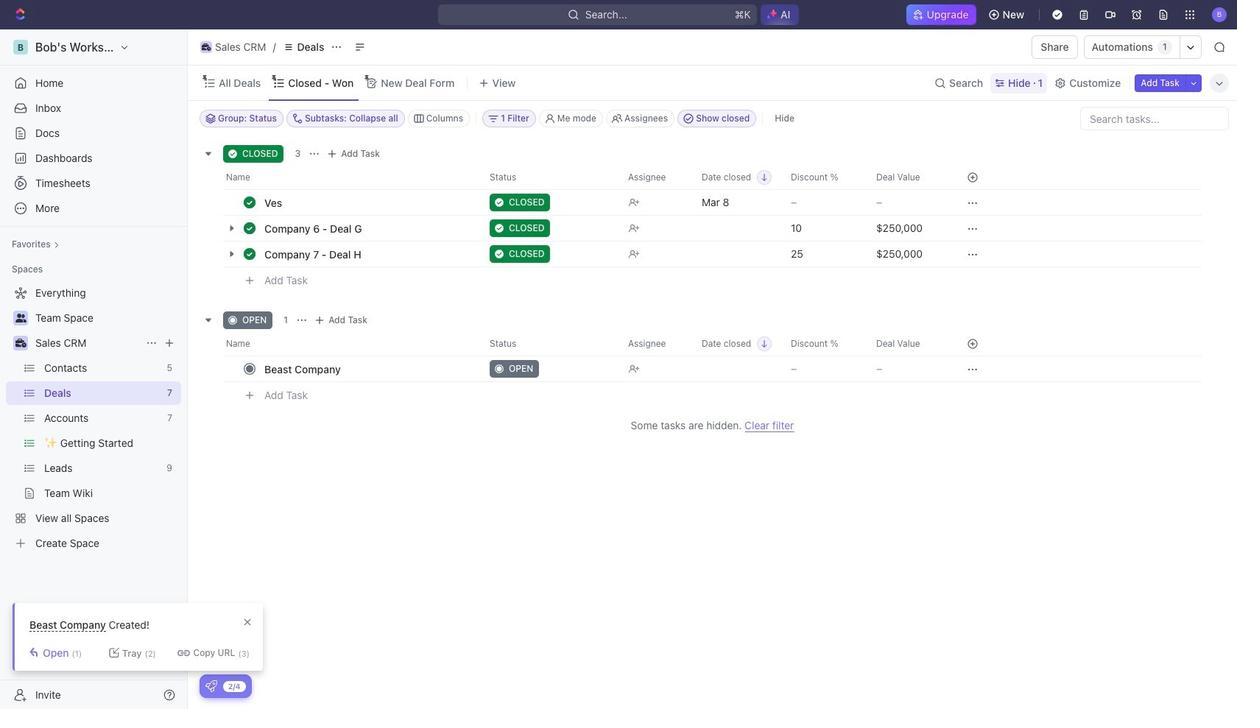 Task type: describe. For each thing, give the bounding box(es) containing it.
Search tasks... text field
[[1081, 108, 1228, 130]]

sidebar navigation
[[0, 29, 191, 709]]

tree inside sidebar navigation
[[6, 281, 181, 555]]



Task type: vqa. For each thing, say whether or not it's contained in the screenshot.
business time image at top
yes



Task type: locate. For each thing, give the bounding box(es) containing it.
onboarding checklist button element
[[205, 680, 217, 692]]

user group image
[[15, 314, 26, 323]]

onboarding checklist button image
[[205, 680, 217, 692]]

business time image
[[15, 339, 26, 348]]

tree
[[6, 281, 181, 555]]

business time image
[[202, 43, 211, 51]]

bob's workspace, , element
[[13, 40, 28, 54]]



